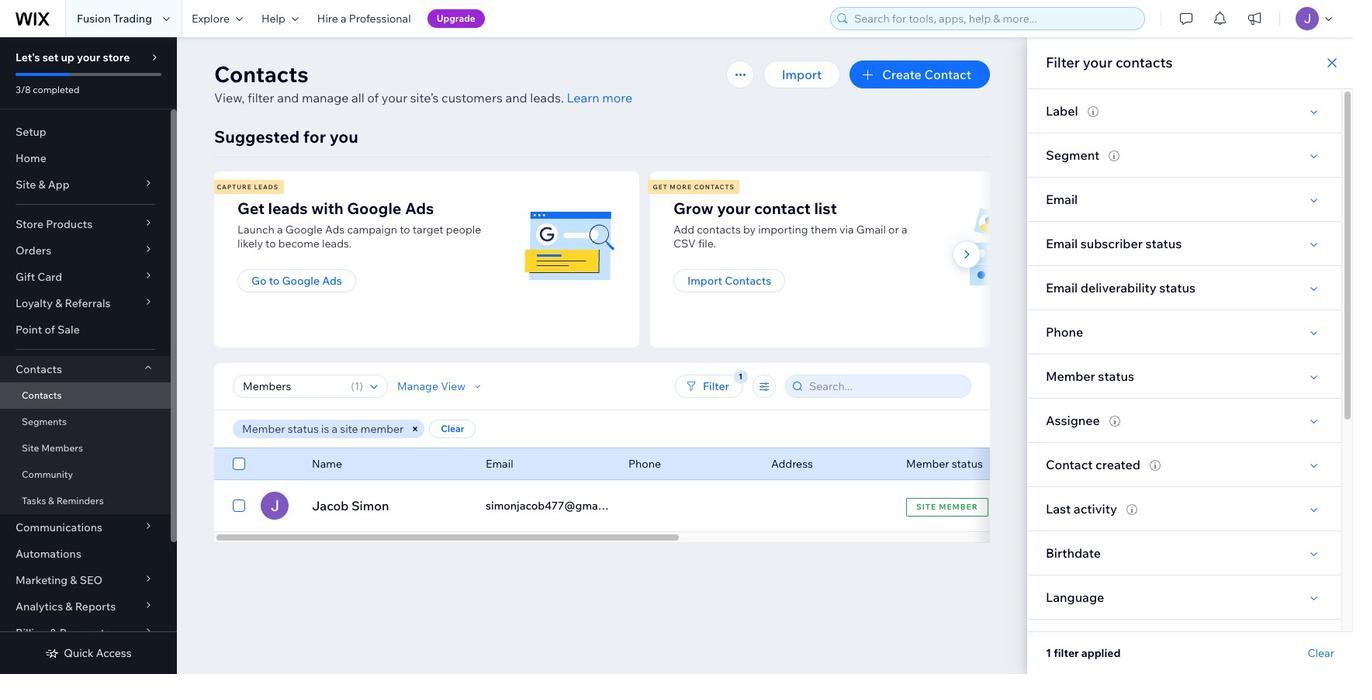 Task type: locate. For each thing, give the bounding box(es) containing it.
setup
[[16, 125, 46, 139]]

Search... field
[[805, 376, 966, 397]]

site for site & app
[[16, 178, 36, 192]]

0 vertical spatial leads.
[[530, 90, 564, 106]]

contacts up segments
[[22, 390, 62, 401]]

view link
[[864, 492, 930, 520]]

member right view link
[[939, 502, 978, 512]]

site inside site members link
[[22, 442, 39, 454]]

leads. inside get leads with google ads launch a google ads campaign to target people likely to become leads.
[[322, 237, 352, 251]]

0 horizontal spatial clear
[[441, 423, 464, 435]]

1
[[354, 380, 360, 393], [1046, 646, 1052, 660]]

import inside 'button'
[[688, 274, 723, 288]]

site's
[[410, 90, 439, 106]]

1 horizontal spatial of
[[367, 90, 379, 106]]

& left reports
[[65, 600, 73, 614]]

1 vertical spatial contacts
[[697, 223, 741, 237]]

& right 'billing'
[[50, 626, 57, 640]]

None checkbox
[[233, 455, 245, 473], [233, 497, 245, 515], [233, 455, 245, 473], [233, 497, 245, 515]]

0 horizontal spatial contact
[[925, 67, 972, 82]]

orders button
[[0, 237, 171, 264]]

& for analytics
[[65, 600, 73, 614]]

& right loyalty
[[55, 296, 62, 310]]

1 horizontal spatial phone
[[1046, 324, 1084, 340]]

contacts up view,
[[214, 61, 309, 88]]

app
[[48, 178, 70, 192]]

1 vertical spatial clear button
[[1308, 646, 1335, 660]]

become
[[278, 237, 320, 251]]

trading
[[113, 12, 152, 26]]

clear button
[[429, 420, 476, 438], [1308, 646, 1335, 660]]

community
[[22, 469, 73, 480]]

0 vertical spatial contacts
[[1116, 54, 1173, 71]]

of left sale
[[45, 323, 55, 337]]

0 vertical spatial site
[[16, 178, 36, 192]]

or
[[889, 223, 899, 237]]

& left seo
[[70, 574, 77, 587]]

contacts down by
[[725, 274, 772, 288]]

1 vertical spatial phone
[[629, 457, 661, 471]]

and left manage
[[277, 90, 299, 106]]

0 vertical spatial view
[[441, 380, 466, 393]]

1 horizontal spatial import
[[782, 67, 822, 82]]

0 horizontal spatial of
[[45, 323, 55, 337]]

payments
[[59, 626, 110, 640]]

1 vertical spatial 1
[[1046, 646, 1052, 660]]

a right is
[[332, 422, 338, 436]]

0 horizontal spatial import
[[688, 274, 723, 288]]

gift card
[[16, 270, 62, 284]]

& for tasks
[[48, 495, 54, 507]]

1 up site at the bottom left
[[354, 380, 360, 393]]

people
[[446, 223, 481, 237]]

0 vertical spatial of
[[367, 90, 379, 106]]

leads
[[268, 199, 308, 218]]

contact right "create"
[[925, 67, 972, 82]]

&
[[38, 178, 45, 192], [55, 296, 62, 310], [48, 495, 54, 507], [70, 574, 77, 587], [65, 600, 73, 614], [50, 626, 57, 640]]

segments
[[22, 416, 67, 428]]

1 vertical spatial member status
[[906, 457, 983, 471]]

view,
[[214, 90, 245, 106]]

member status
[[1046, 369, 1135, 384], [906, 457, 983, 471]]

email left deliverability
[[1046, 280, 1078, 296]]

loyalty & referrals button
[[0, 290, 171, 317]]

of right all
[[367, 90, 379, 106]]

1 vertical spatial of
[[45, 323, 55, 337]]

ads
[[405, 199, 434, 218], [325, 223, 345, 237], [322, 274, 342, 288]]

1 vertical spatial filter
[[703, 380, 730, 393]]

import for import
[[782, 67, 822, 82]]

0 vertical spatial filter
[[248, 90, 274, 106]]

view right the manage
[[441, 380, 466, 393]]

member status up assignee
[[1046, 369, 1135, 384]]

up
[[61, 50, 74, 64]]

contacts inside contacts view, filter and manage all of your site's customers and leads. learn more
[[214, 61, 309, 88]]

status right deliverability
[[1160, 280, 1196, 296]]

ads inside button
[[322, 274, 342, 288]]

ads up 'target'
[[405, 199, 434, 218]]

1 and from the left
[[277, 90, 299, 106]]

billing & payments
[[16, 626, 110, 640]]

filter right view,
[[248, 90, 274, 106]]

( 1 )
[[351, 380, 363, 393]]

0 vertical spatial member status
[[1046, 369, 1135, 384]]

0 vertical spatial contact
[[925, 67, 972, 82]]

1 horizontal spatial filter
[[1054, 646, 1079, 660]]

google
[[347, 199, 402, 218], [285, 223, 323, 237], [282, 274, 320, 288]]

0 horizontal spatial and
[[277, 90, 299, 106]]

1 vertical spatial import
[[688, 274, 723, 288]]

1 horizontal spatial contacts
[[1116, 54, 1173, 71]]

point of sale
[[16, 323, 80, 337]]

0 vertical spatial phone
[[1046, 324, 1084, 340]]

import inside button
[[782, 67, 822, 82]]

importing
[[758, 223, 808, 237]]

contacts inside popup button
[[16, 362, 62, 376]]

via
[[840, 223, 854, 237]]

to right go
[[269, 274, 280, 288]]

contacts
[[214, 61, 309, 88], [725, 274, 772, 288], [16, 362, 62, 376], [22, 390, 62, 401]]

1 horizontal spatial filter
[[1046, 54, 1080, 71]]

and right customers
[[506, 90, 527, 106]]

of
[[367, 90, 379, 106], [45, 323, 55, 337]]

get
[[237, 199, 265, 218]]

0 horizontal spatial view
[[441, 380, 466, 393]]

a right or
[[902, 223, 908, 237]]

1 filter applied
[[1046, 646, 1121, 660]]

suggested for you
[[214, 127, 358, 147]]

marketing & seo
[[16, 574, 103, 587]]

your inside contacts view, filter and manage all of your site's customers and leads. learn more
[[382, 90, 408, 106]]

a right hire
[[341, 12, 347, 26]]

contacts inside grow your contact list add contacts by importing them via gmail or a csv file.
[[697, 223, 741, 237]]

google inside button
[[282, 274, 320, 288]]

you
[[330, 127, 358, 147]]

1 horizontal spatial leads.
[[530, 90, 564, 106]]

them
[[811, 223, 837, 237]]

0 horizontal spatial 1
[[354, 380, 360, 393]]

last activity
[[1046, 501, 1117, 517]]

access
[[96, 646, 132, 660]]

filter for filter
[[703, 380, 730, 393]]

quick access
[[64, 646, 132, 660]]

contact
[[754, 199, 811, 218]]

member
[[1046, 369, 1096, 384], [242, 422, 285, 436], [906, 457, 950, 471], [939, 502, 978, 512]]

and
[[277, 90, 299, 106], [506, 90, 527, 106]]

status
[[1146, 236, 1182, 251], [1160, 280, 1196, 296], [1098, 369, 1135, 384], [288, 422, 319, 436], [952, 457, 983, 471]]

view left site member
[[882, 498, 911, 514]]

capture
[[217, 183, 252, 191]]

1 vertical spatial clear
[[1308, 646, 1335, 660]]

communications button
[[0, 515, 171, 541]]

campaign
[[347, 223, 397, 237]]

2 vertical spatial site
[[917, 502, 937, 512]]

filter inside contacts view, filter and manage all of your site's customers and leads. learn more
[[248, 90, 274, 106]]

status up assignee
[[1098, 369, 1135, 384]]

0 horizontal spatial leads.
[[322, 237, 352, 251]]

jacob simon image
[[261, 492, 289, 520]]

create
[[883, 67, 922, 82]]

3/8 completed
[[16, 84, 80, 95]]

your
[[77, 50, 100, 64], [1083, 54, 1113, 71], [382, 90, 408, 106], [717, 199, 751, 218]]

setup link
[[0, 119, 171, 145]]

hire a professional
[[317, 12, 411, 26]]

filter inside filter button
[[703, 380, 730, 393]]

set
[[42, 50, 58, 64]]

0 vertical spatial import
[[782, 67, 822, 82]]

segments link
[[0, 409, 171, 435]]

3/8
[[16, 84, 31, 95]]

ads down with
[[325, 223, 345, 237]]

2 and from the left
[[506, 90, 527, 106]]

google up campaign
[[347, 199, 402, 218]]

1 vertical spatial contact
[[1046, 457, 1093, 473]]

list containing get leads with google ads
[[212, 172, 1082, 348]]

leads. inside contacts view, filter and manage all of your site's customers and leads. learn more
[[530, 90, 564, 106]]

2 vertical spatial google
[[282, 274, 320, 288]]

list
[[212, 172, 1082, 348]]

name
[[312, 457, 342, 471]]

status right "subscriber"
[[1146, 236, 1182, 251]]

orders
[[16, 244, 51, 258]]

& right the tasks
[[48, 495, 54, 507]]

0 vertical spatial 1
[[354, 380, 360, 393]]

contact down assignee
[[1046, 457, 1093, 473]]

google down leads
[[285, 223, 323, 237]]

Search for tools, apps, help & more... field
[[850, 8, 1140, 29]]

site inside "site & app" dropdown button
[[16, 178, 36, 192]]

1 vertical spatial site
[[22, 442, 39, 454]]

1 vertical spatial ads
[[325, 223, 345, 237]]

leads. left 'learn'
[[530, 90, 564, 106]]

created
[[1096, 457, 1141, 473]]

0 horizontal spatial filter
[[703, 380, 730, 393]]

1 left applied
[[1046, 646, 1052, 660]]

products
[[46, 217, 92, 231]]

0 vertical spatial filter
[[1046, 54, 1080, 71]]

member status is a site member
[[242, 422, 404, 436]]

filter left applied
[[1054, 646, 1079, 660]]

leads. down with
[[322, 237, 352, 251]]

& left app
[[38, 178, 45, 192]]

& inside "dropdown button"
[[55, 296, 62, 310]]

contacts down point of sale
[[16, 362, 62, 376]]

0 horizontal spatial contacts
[[697, 223, 741, 237]]

0 horizontal spatial filter
[[248, 90, 274, 106]]

ads down get leads with google ads launch a google ads campaign to target people likely to become leads.
[[322, 274, 342, 288]]

google down "become"
[[282, 274, 320, 288]]

customers
[[442, 90, 503, 106]]

a
[[341, 12, 347, 26], [277, 223, 283, 237], [902, 223, 908, 237], [332, 422, 338, 436]]

2 vertical spatial ads
[[322, 274, 342, 288]]

fusion trading
[[77, 12, 152, 26]]

contacts
[[1116, 54, 1173, 71], [697, 223, 741, 237]]

a down leads
[[277, 223, 283, 237]]

leads
[[254, 183, 279, 191]]

members
[[41, 442, 83, 454]]

site
[[16, 178, 36, 192], [22, 442, 39, 454], [917, 502, 937, 512]]

import contacts button
[[674, 269, 786, 293]]

billing & payments button
[[0, 620, 171, 646]]

import button
[[764, 61, 841, 88]]

0 horizontal spatial clear button
[[429, 420, 476, 438]]

to inside button
[[269, 274, 280, 288]]

member up site member
[[906, 457, 950, 471]]

email subscriber status
[[1046, 236, 1182, 251]]

email
[[1046, 192, 1078, 207], [1046, 236, 1078, 251], [1046, 280, 1078, 296], [486, 457, 513, 471]]

0 horizontal spatial phone
[[629, 457, 661, 471]]

1 vertical spatial leads.
[[322, 237, 352, 251]]

contacts inside 'button'
[[725, 274, 772, 288]]

1 horizontal spatial and
[[506, 90, 527, 106]]

1 vertical spatial view
[[882, 498, 911, 514]]

1 horizontal spatial clear
[[1308, 646, 1335, 660]]

& inside dropdown button
[[65, 600, 73, 614]]

member status up site member
[[906, 457, 983, 471]]



Task type: describe. For each thing, give the bounding box(es) containing it.
site for site members
[[22, 442, 39, 454]]

fusion
[[77, 12, 111, 26]]

1 vertical spatial google
[[285, 223, 323, 237]]

all
[[352, 90, 365, 106]]

grow
[[674, 199, 714, 218]]

applied
[[1082, 646, 1121, 660]]

jacob
[[312, 498, 349, 514]]

completed
[[33, 84, 80, 95]]

status left is
[[288, 422, 319, 436]]

site for site member
[[917, 502, 937, 512]]

upgrade
[[437, 12, 476, 24]]

store
[[16, 217, 44, 231]]

& for site
[[38, 178, 45, 192]]

more
[[670, 183, 692, 191]]

create contact
[[883, 67, 972, 82]]

)
[[360, 380, 363, 393]]

explore
[[192, 12, 230, 26]]

1 horizontal spatial contact
[[1046, 457, 1093, 473]]

contacts button
[[0, 356, 171, 383]]

birthdate
[[1046, 546, 1101, 561]]

billing
[[16, 626, 47, 640]]

1 horizontal spatial clear button
[[1308, 646, 1335, 660]]

tasks
[[22, 495, 46, 507]]

filter for filter your contacts
[[1046, 54, 1080, 71]]

loyalty
[[16, 296, 53, 310]]

contacts link
[[0, 383, 171, 409]]

sidebar element
[[0, 37, 177, 674]]

more
[[602, 90, 633, 106]]

1 horizontal spatial 1
[[1046, 646, 1052, 660]]

manage view button
[[397, 380, 484, 393]]

email up simonjacob477@gmail.com
[[486, 457, 513, 471]]

launch
[[237, 223, 275, 237]]

site & app button
[[0, 172, 171, 198]]

contact inside button
[[925, 67, 972, 82]]

let's set up your store
[[16, 50, 130, 64]]

analytics
[[16, 600, 63, 614]]

0 vertical spatial google
[[347, 199, 402, 218]]

store products
[[16, 217, 92, 231]]

home
[[16, 151, 46, 165]]

upgrade button
[[427, 9, 485, 28]]

quick access button
[[45, 646, 132, 660]]

reports
[[75, 600, 116, 614]]

language
[[1046, 590, 1105, 605]]

import contacts
[[688, 274, 772, 288]]

& for loyalty
[[55, 296, 62, 310]]

member down unsaved view field
[[242, 422, 285, 436]]

1 horizontal spatial member status
[[1046, 369, 1135, 384]]

member
[[361, 422, 404, 436]]

marketing & seo button
[[0, 567, 171, 594]]

filter button
[[675, 375, 743, 398]]

go to google ads
[[251, 274, 342, 288]]

& for billing
[[50, 626, 57, 640]]

label
[[1046, 103, 1078, 119]]

deliverability
[[1081, 280, 1157, 296]]

of inside contacts view, filter and manage all of your site's customers and leads. learn more
[[367, 90, 379, 106]]

to right likely
[[266, 237, 276, 251]]

0 vertical spatial clear
[[441, 423, 464, 435]]

segment
[[1046, 147, 1100, 163]]

gift card button
[[0, 264, 171, 290]]

address
[[771, 457, 813, 471]]

file.
[[698, 237, 716, 251]]

1 horizontal spatial view
[[882, 498, 911, 514]]

capture leads
[[217, 183, 279, 191]]

gift
[[16, 270, 35, 284]]

learn more button
[[567, 88, 633, 107]]

analytics & reports
[[16, 600, 116, 614]]

manage view
[[397, 380, 466, 393]]

grow your contact list add contacts by importing them via gmail or a csv file.
[[674, 199, 908, 251]]

simon
[[352, 498, 389, 514]]

& for marketing
[[70, 574, 77, 587]]

subscriber
[[1081, 236, 1143, 251]]

0 vertical spatial ads
[[405, 199, 434, 218]]

site
[[340, 422, 358, 436]]

suggested
[[214, 127, 300, 147]]

to left 'target'
[[400, 223, 410, 237]]

list
[[814, 199, 837, 218]]

email down segment
[[1046, 192, 1078, 207]]

contacts
[[694, 183, 735, 191]]

store
[[103, 50, 130, 64]]

analytics & reports button
[[0, 594, 171, 620]]

status up site member
[[952, 457, 983, 471]]

get more contacts
[[653, 183, 735, 191]]

hire
[[317, 12, 338, 26]]

help button
[[252, 0, 308, 37]]

a inside 'link'
[[341, 12, 347, 26]]

of inside sidebar element
[[45, 323, 55, 337]]

site member
[[917, 502, 978, 512]]

referrals
[[65, 296, 111, 310]]

learn
[[567, 90, 600, 106]]

0 horizontal spatial member status
[[906, 457, 983, 471]]

by
[[743, 223, 756, 237]]

your inside grow your contact list add contacts by importing them via gmail or a csv file.
[[717, 199, 751, 218]]

for
[[303, 127, 326, 147]]

a inside grow your contact list add contacts by importing them via gmail or a csv file.
[[902, 223, 908, 237]]

seo
[[80, 574, 103, 587]]

your inside sidebar element
[[77, 50, 100, 64]]

import for import contacts
[[688, 274, 723, 288]]

email left "subscriber"
[[1046, 236, 1078, 251]]

manage
[[397, 380, 438, 393]]

site members
[[22, 442, 83, 454]]

1 vertical spatial filter
[[1054, 646, 1079, 660]]

with
[[311, 199, 344, 218]]

hire a professional link
[[308, 0, 420, 37]]

0 vertical spatial clear button
[[429, 420, 476, 438]]

quick
[[64, 646, 94, 660]]

filter your contacts
[[1046, 54, 1173, 71]]

Unsaved view field
[[238, 376, 346, 397]]

contact created
[[1046, 457, 1141, 473]]

a inside get leads with google ads launch a google ads campaign to target people likely to become leads.
[[277, 223, 283, 237]]

store products button
[[0, 211, 171, 237]]

assignee
[[1046, 413, 1100, 428]]

create contact button
[[850, 61, 990, 88]]

sale
[[57, 323, 80, 337]]

member up assignee
[[1046, 369, 1096, 384]]

activity
[[1074, 501, 1117, 517]]

point
[[16, 323, 42, 337]]



Task type: vqa. For each thing, say whether or not it's contained in the screenshot.
FROM
no



